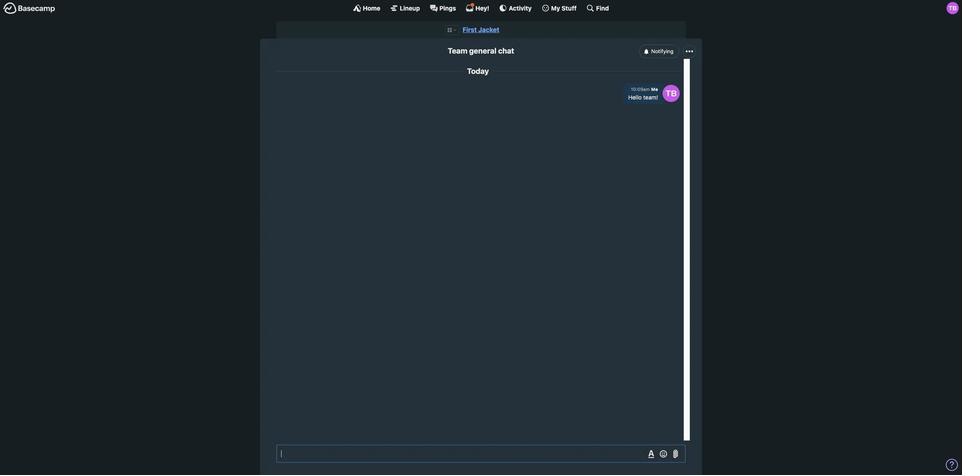 Task type: vqa. For each thing, say whether or not it's contained in the screenshot.
Activity
yes



Task type: locate. For each thing, give the bounding box(es) containing it.
hey!
[[476, 4, 489, 12]]

switch accounts image
[[3, 2, 55, 15]]

main element
[[0, 0, 962, 16]]

hello
[[628, 94, 642, 101]]

find
[[596, 4, 609, 12]]

lineup
[[400, 4, 420, 12]]

today
[[467, 67, 489, 76]]

None text field
[[276, 445, 686, 463]]

pings
[[440, 4, 456, 12]]

10:09am element
[[631, 87, 650, 92]]

notifying link
[[639, 45, 679, 58]]

chat
[[498, 46, 514, 55]]

10:09am link
[[631, 87, 650, 92]]

team!
[[643, 94, 658, 101]]

first
[[463, 26, 477, 33]]

activity
[[509, 4, 532, 12]]

general
[[469, 46, 497, 55]]

tyler black image
[[947, 2, 959, 14]]

my
[[551, 4, 560, 12]]

jacket
[[479, 26, 500, 33]]

activity link
[[499, 4, 532, 12]]

my stuff button
[[542, 4, 577, 12]]

first jacket link
[[463, 26, 500, 33]]



Task type: describe. For each thing, give the bounding box(es) containing it.
10:09am hello team!
[[628, 87, 658, 101]]

lineup link
[[390, 4, 420, 12]]

my stuff
[[551, 4, 577, 12]]

first jacket
[[463, 26, 500, 33]]

notifying
[[651, 48, 674, 54]]

find button
[[587, 4, 609, 12]]

pings button
[[430, 4, 456, 12]]

tyler black image
[[663, 85, 680, 102]]

10:09am
[[631, 87, 650, 92]]

home
[[363, 4, 380, 12]]

hey! button
[[466, 3, 489, 12]]

team
[[448, 46, 468, 55]]

home link
[[353, 4, 380, 12]]

stuff
[[562, 4, 577, 12]]

team general chat
[[448, 46, 514, 55]]



